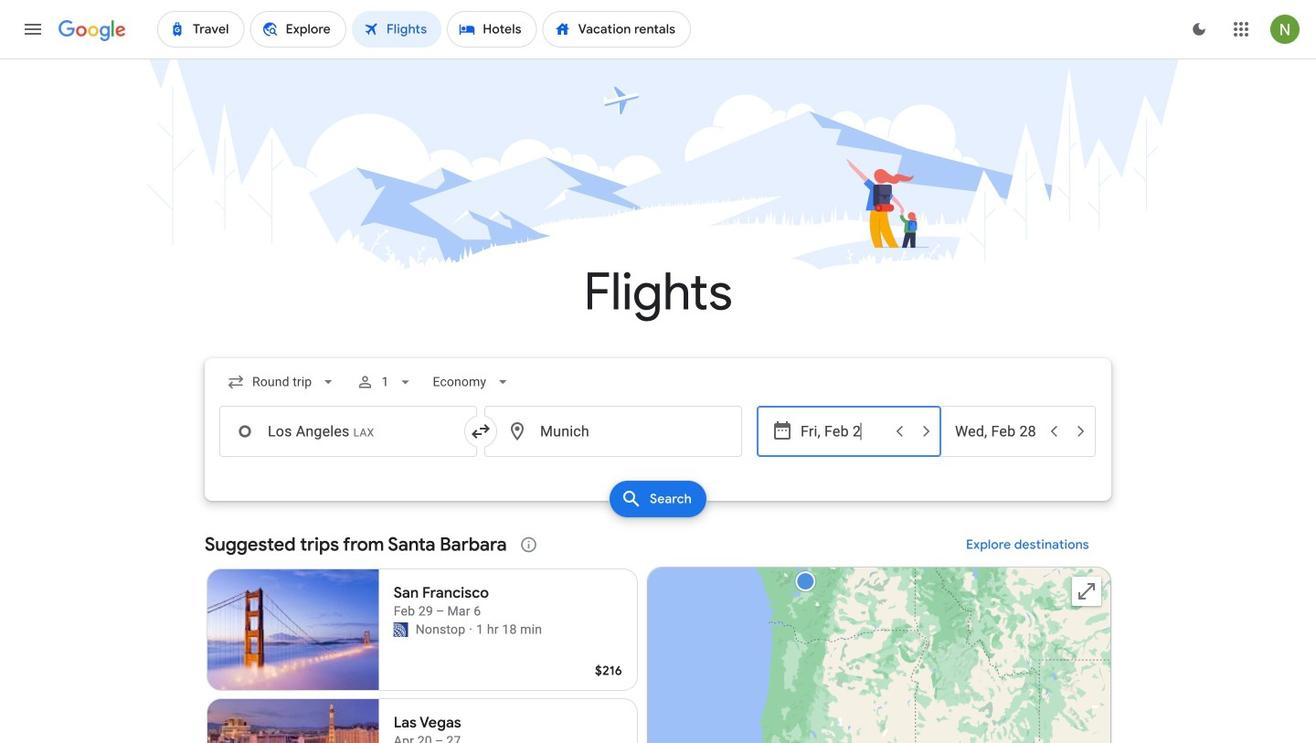 Task type: locate. For each thing, give the bounding box(es) containing it.
none text field inside flight search field
[[484, 406, 742, 457]]

None text field
[[484, 406, 742, 457]]

None text field
[[219, 406, 477, 457]]

None field
[[219, 366, 345, 398], [425, 366, 519, 398], [219, 366, 345, 398], [425, 366, 519, 398]]

change appearance image
[[1177, 7, 1221, 51]]

 image
[[469, 621, 473, 639]]

Return text field
[[955, 407, 1039, 456]]

united image
[[394, 622, 408, 637]]

suggested trips from santa barbara region
[[205, 523, 1111, 743]]

none text field inside flight search field
[[219, 406, 477, 457]]

216 US dollars text field
[[595, 663, 622, 679]]



Task type: vqa. For each thing, say whether or not it's contained in the screenshot.
 icon
yes



Task type: describe. For each thing, give the bounding box(es) containing it.
Flight search field
[[190, 358, 1126, 523]]

main menu image
[[22, 18, 44, 40]]

swap origin and destination. image
[[470, 420, 492, 442]]

Departure text field
[[801, 407, 885, 456]]



